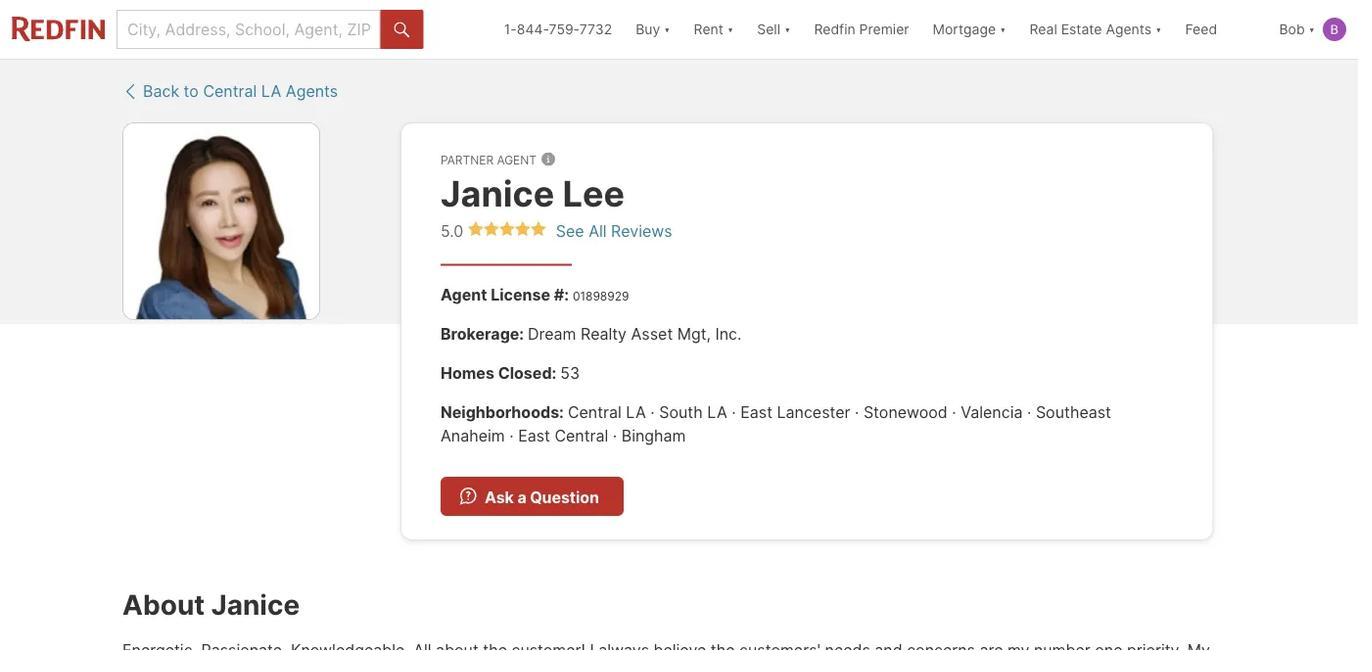 Task type: vqa. For each thing, say whether or not it's contained in the screenshot.
the "Sell"
yes



Task type: locate. For each thing, give the bounding box(es) containing it.
▾
[[664, 21, 671, 38], [728, 21, 734, 38], [785, 21, 791, 38], [1000, 21, 1007, 38], [1156, 21, 1162, 38], [1309, 21, 1316, 38]]

1-844-759-7732
[[504, 21, 612, 38]]

1 vertical spatial janice
[[211, 589, 300, 622]]

bingham
[[622, 426, 686, 445]]

▾ for sell ▾
[[785, 21, 791, 38]]

homes
[[441, 364, 495, 383]]

3 ▾ from the left
[[785, 21, 791, 38]]

inc.
[[716, 324, 742, 344]]

▾ for rent ▾
[[728, 21, 734, 38]]

▾ right rent
[[728, 21, 734, 38]]

ask a question button
[[441, 477, 624, 516]]

central right to
[[203, 82, 257, 101]]

central la · south la · east lancester · stonewood · valencia ·
[[568, 403, 1036, 422]]

la down city, address, school, agent, zip search field
[[261, 82, 281, 101]]

mgt,
[[678, 324, 711, 344]]

1 horizontal spatial agent
[[497, 153, 537, 167]]

▾ right bob in the right of the page
[[1309, 21, 1316, 38]]

southeast anaheim
[[441, 403, 1112, 445]]

6 ▾ from the left
[[1309, 21, 1316, 38]]

buy ▾
[[636, 21, 671, 38]]

· right lancester
[[855, 403, 860, 422]]

▾ for bob ▾
[[1309, 21, 1316, 38]]

south
[[660, 403, 703, 422]]

▾ left feed
[[1156, 21, 1162, 38]]

0 vertical spatial janice
[[441, 172, 555, 215]]

neighborhoods:
[[441, 403, 564, 422]]

1 vertical spatial east
[[518, 426, 550, 445]]

bob ▾
[[1280, 21, 1316, 38]]

central up the 'east central · bingham'
[[568, 403, 622, 422]]

0 horizontal spatial agents
[[286, 82, 338, 101]]

see all reviews link
[[556, 221, 673, 241]]

central down central la 'link'
[[555, 426, 609, 445]]

1 horizontal spatial la
[[626, 403, 646, 422]]

user photo image
[[1324, 18, 1347, 41]]

bingham link
[[622, 426, 686, 445]]

janice
[[441, 172, 555, 215], [211, 589, 300, 622]]

1-
[[504, 21, 517, 38]]

see all reviews
[[556, 221, 673, 241]]

closed:
[[498, 364, 557, 383]]

ask a question
[[485, 488, 599, 507]]

agent
[[497, 153, 537, 167], [441, 285, 487, 304]]

2 vertical spatial central
[[555, 426, 609, 445]]

▾ right mortgage
[[1000, 21, 1007, 38]]

▾ right sell
[[785, 21, 791, 38]]

estate
[[1062, 21, 1103, 38]]

1 horizontal spatial agents
[[1106, 21, 1152, 38]]

53
[[561, 364, 580, 383]]

0 vertical spatial agents
[[1106, 21, 1152, 38]]

759-
[[549, 21, 580, 38]]

real estate agents ▾ link
[[1030, 0, 1162, 59]]

feed button
[[1174, 0, 1268, 59]]

agent up janice lee
[[497, 153, 537, 167]]

0 horizontal spatial east
[[518, 426, 550, 445]]

bob
[[1280, 21, 1306, 38]]

7732
[[580, 21, 612, 38]]

4 ▾ from the left
[[1000, 21, 1007, 38]]

buy ▾ button
[[624, 0, 682, 59]]

▾ right the buy
[[664, 21, 671, 38]]

la
[[261, 82, 281, 101], [626, 403, 646, 422], [708, 403, 728, 422]]

·
[[651, 403, 655, 422], [732, 403, 736, 422], [855, 403, 860, 422], [953, 403, 957, 422], [1028, 403, 1032, 422], [505, 426, 518, 445], [613, 426, 617, 445]]

agent up brokerage:
[[441, 285, 487, 304]]

#:
[[554, 285, 569, 304]]

real estate agents ▾ button
[[1018, 0, 1174, 59]]

lee
[[563, 172, 625, 215]]

about
[[122, 589, 205, 622]]

0 vertical spatial agent
[[497, 153, 537, 167]]

east
[[741, 403, 773, 422], [518, 426, 550, 445]]

real
[[1030, 21, 1058, 38]]

reviews
[[611, 221, 673, 241]]

janice down partner agent
[[441, 172, 555, 215]]

to
[[184, 82, 199, 101]]

east left lancester
[[741, 403, 773, 422]]

la up bingham link
[[626, 403, 646, 422]]

0 vertical spatial east
[[741, 403, 773, 422]]

1 vertical spatial agent
[[441, 285, 487, 304]]

▾ for mortgage ▾
[[1000, 21, 1007, 38]]

homes closed: 53
[[441, 364, 580, 383]]

agents down city, address, school, agent, zip search field
[[286, 82, 338, 101]]

· down the neighborhoods:
[[505, 426, 518, 445]]

rent ▾ button
[[694, 0, 734, 59]]

agents
[[1106, 21, 1152, 38], [286, 82, 338, 101]]

1 horizontal spatial east
[[741, 403, 773, 422]]

east down the neighborhoods:
[[518, 426, 550, 445]]

redfin premier button
[[803, 0, 921, 59]]

1 vertical spatial agents
[[286, 82, 338, 101]]

lancester
[[777, 403, 851, 422]]

1 ▾ from the left
[[664, 21, 671, 38]]

question
[[530, 488, 599, 507]]

brokerage: dream realty asset mgt, inc.
[[441, 324, 742, 344]]

valencia link
[[961, 403, 1023, 422]]

central
[[203, 82, 257, 101], [568, 403, 622, 422], [555, 426, 609, 445]]

2 ▾ from the left
[[728, 21, 734, 38]]

janice right about
[[211, 589, 300, 622]]

agents inside dropdown button
[[1106, 21, 1152, 38]]

la right south
[[708, 403, 728, 422]]

redfin premier
[[814, 21, 910, 38]]

east lancester link
[[741, 403, 851, 422]]

partner agent
[[441, 153, 537, 167]]

agents right estate at the right top of page
[[1106, 21, 1152, 38]]

5 ▾ from the left
[[1156, 21, 1162, 38]]



Task type: describe. For each thing, give the bounding box(es) containing it.
realty
[[581, 324, 627, 344]]

partner
[[441, 153, 494, 167]]

janice lee
[[441, 172, 625, 215]]

stonewood link
[[864, 403, 948, 422]]

back to central la agents
[[143, 82, 338, 101]]

southeast
[[1036, 403, 1112, 422]]

mortgage
[[933, 21, 996, 38]]

844-
[[517, 21, 549, 38]]

south la link
[[660, 403, 728, 422]]

· down central la 'link'
[[613, 426, 617, 445]]

submit search image
[[394, 22, 410, 38]]

rent
[[694, 21, 724, 38]]

0 horizontal spatial la
[[261, 82, 281, 101]]

janice lee, partner agent image
[[122, 122, 320, 320]]

ask
[[485, 488, 514, 507]]

sell
[[758, 21, 781, 38]]

stonewood
[[864, 403, 948, 422]]

1-844-759-7732 link
[[504, 21, 612, 38]]

anaheim
[[441, 426, 505, 445]]

· up the bingham at the bottom
[[651, 403, 655, 422]]

sell ▾ button
[[746, 0, 803, 59]]

central la link
[[568, 403, 646, 422]]

about janice
[[122, 589, 300, 622]]

back
[[143, 82, 179, 101]]

City, Address, School, Agent, ZIP search field
[[117, 10, 381, 49]]

0 vertical spatial central
[[203, 82, 257, 101]]

0 horizontal spatial janice
[[211, 589, 300, 622]]

see
[[556, 221, 585, 241]]

1 vertical spatial central
[[568, 403, 622, 422]]

· left valencia
[[953, 403, 957, 422]]

southeast anaheim link
[[441, 403, 1112, 445]]

▾ for buy ▾
[[664, 21, 671, 38]]

premier
[[860, 21, 910, 38]]

1 horizontal spatial janice
[[441, 172, 555, 215]]

rating 5 out of 5 element
[[468, 221, 546, 239]]

rent ▾
[[694, 21, 734, 38]]

agent license #: 01898929
[[441, 285, 629, 304]]

sell ▾ button
[[758, 0, 791, 59]]

rent ▾ button
[[682, 0, 746, 59]]

0 horizontal spatial agent
[[441, 285, 487, 304]]

sell ▾
[[758, 21, 791, 38]]

all
[[589, 221, 607, 241]]

mortgage ▾
[[933, 21, 1007, 38]]

a
[[518, 488, 527, 507]]

east central · bingham
[[518, 426, 686, 445]]

mortgage ▾ button
[[933, 0, 1007, 59]]

valencia
[[961, 403, 1023, 422]]

01898929
[[573, 289, 629, 303]]

brokerage:
[[441, 324, 524, 344]]

2 horizontal spatial la
[[708, 403, 728, 422]]

buy
[[636, 21, 660, 38]]

license
[[491, 285, 551, 304]]

dream
[[528, 324, 577, 344]]

east central link
[[518, 426, 609, 445]]

buy ▾ button
[[636, 0, 671, 59]]

asset
[[631, 324, 673, 344]]

feed
[[1186, 21, 1218, 38]]

real estate agents ▾
[[1030, 21, 1162, 38]]

· right south la link
[[732, 403, 736, 422]]

5.0
[[441, 221, 464, 241]]

· right valencia link at right bottom
[[1028, 403, 1032, 422]]

redfin
[[814, 21, 856, 38]]

mortgage ▾ button
[[921, 0, 1018, 59]]



